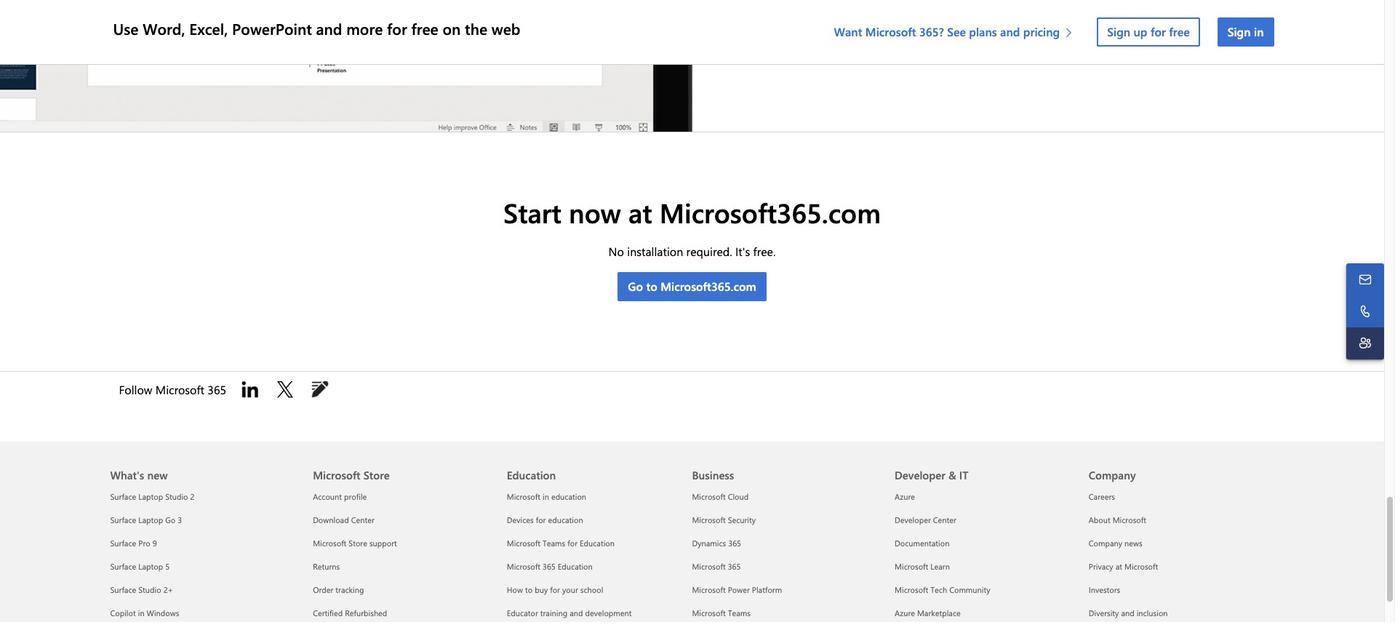 Task type: locate. For each thing, give the bounding box(es) containing it.
center down 'profile'
[[351, 515, 375, 526]]

microsoft down dynamics
[[692, 561, 726, 572]]

0 vertical spatial store
[[364, 468, 390, 483]]

sign up for free link
[[1098, 17, 1201, 47]]

1 vertical spatial company
[[1089, 538, 1123, 549]]

studio left "2"
[[165, 492, 188, 502]]

laptop down new
[[138, 492, 163, 502]]

microsoft 365 education
[[507, 561, 593, 572]]

microsoft for microsoft security
[[692, 515, 726, 526]]

and right the diversity
[[1122, 608, 1135, 619]]

1 vertical spatial to
[[525, 585, 533, 596]]

store left support
[[349, 538, 367, 549]]

1 company from the top
[[1089, 468, 1136, 483]]

microsoft for microsoft store
[[313, 468, 361, 483]]

microsoft tech community link
[[895, 585, 991, 596]]

1 developer from the top
[[895, 468, 946, 483]]

microsoft for microsoft teams
[[692, 608, 726, 619]]

laptop for 5
[[138, 561, 163, 572]]

microsoft 365 blog logo image
[[309, 378, 332, 401]]

to left buy
[[525, 585, 533, 596]]

company news link
[[1089, 538, 1143, 549]]

1 horizontal spatial at
[[1116, 561, 1123, 572]]

1 vertical spatial studio
[[138, 585, 161, 596]]

education up microsoft in education
[[507, 468, 556, 483]]

follow microsoft 365 region
[[110, 372, 350, 407]]

go
[[628, 279, 643, 294], [165, 515, 175, 526]]

documentation link
[[895, 538, 950, 549]]

microsoft down download
[[313, 538, 347, 549]]

developer up azure link
[[895, 468, 946, 483]]

developer center
[[895, 515, 957, 526]]

2 horizontal spatial in
[[1255, 24, 1264, 39]]

azure for azure link
[[895, 492, 915, 502]]

365 up microsoft power platform
[[728, 561, 741, 572]]

microsoft power platform link
[[692, 585, 782, 596]]

investors
[[1089, 585, 1121, 596]]

developer inside heading
[[895, 468, 946, 483]]

installation
[[628, 244, 684, 259]]

microsoft security
[[692, 515, 756, 526]]

1 vertical spatial store
[[349, 538, 367, 549]]

go inside the footer resource links "element"
[[165, 515, 175, 526]]

microsoft tech community
[[895, 585, 991, 596]]

microsoft right follow
[[156, 382, 204, 397]]

1 horizontal spatial in
[[543, 492, 549, 502]]

teams down power
[[728, 608, 751, 619]]

in inside sign in link
[[1255, 24, 1264, 39]]

microsoft down business
[[692, 492, 726, 502]]

sign for sign in
[[1228, 24, 1251, 39]]

surface left pro
[[110, 538, 136, 549]]

1 center from the left
[[351, 515, 375, 526]]

to inside the footer resource links "element"
[[525, 585, 533, 596]]

365 left linkedin logo
[[208, 382, 226, 397]]

1 vertical spatial teams
[[728, 608, 751, 619]]

2 center from the left
[[933, 515, 957, 526]]

store inside heading
[[364, 468, 390, 483]]

at
[[629, 194, 653, 230], [1116, 561, 1123, 572]]

buy
[[535, 585, 548, 596]]

0 horizontal spatial studio
[[138, 585, 161, 596]]

0 vertical spatial laptop
[[138, 492, 163, 502]]

microsoft left 365?
[[866, 24, 917, 39]]

surface studio 2+
[[110, 585, 173, 596]]

microsoft for microsoft 365
[[692, 561, 726, 572]]

store for microsoft store
[[364, 468, 390, 483]]

in
[[1255, 24, 1264, 39], [543, 492, 549, 502], [138, 608, 145, 619]]

surface up surface pro 9 link
[[110, 515, 136, 526]]

go down installation at top
[[628, 279, 643, 294]]

3 surface from the top
[[110, 538, 136, 549]]

education inside 'heading'
[[507, 468, 556, 483]]

education up school
[[580, 538, 615, 549]]

about
[[1089, 515, 1111, 526]]

0 vertical spatial at
[[629, 194, 653, 230]]

microsoft up dynamics
[[692, 515, 726, 526]]

free.
[[754, 244, 776, 259]]

microsoft365.com down the required.
[[661, 279, 757, 294]]

studio
[[165, 492, 188, 502], [138, 585, 161, 596]]

1 horizontal spatial free
[[1170, 24, 1190, 39]]

0 vertical spatial company
[[1089, 468, 1136, 483]]

microsoft security link
[[692, 515, 756, 526]]

microsoft for microsoft power platform
[[692, 585, 726, 596]]

0 vertical spatial go
[[628, 279, 643, 294]]

1 sign from the left
[[1108, 24, 1131, 39]]

for
[[387, 18, 407, 39], [1151, 24, 1166, 39], [536, 515, 546, 526], [568, 538, 578, 549], [550, 585, 560, 596]]

2 vertical spatial in
[[138, 608, 145, 619]]

365 for dynamics 365
[[729, 538, 742, 549]]

order tracking link
[[313, 585, 364, 596]]

microsoft inside microsoft store heading
[[313, 468, 361, 483]]

2 azure from the top
[[895, 608, 915, 619]]

microsoft down devices
[[507, 538, 541, 549]]

5 surface from the top
[[110, 585, 136, 596]]

0 horizontal spatial sign
[[1108, 24, 1131, 39]]

microsoft for microsoft in education
[[507, 492, 541, 502]]

0 vertical spatial developer
[[895, 468, 946, 483]]

in for copilot
[[138, 608, 145, 619]]

investors link
[[1089, 585, 1121, 596]]

1 horizontal spatial to
[[647, 279, 658, 294]]

microsoft for microsoft cloud
[[692, 492, 726, 502]]

store up 'profile'
[[364, 468, 390, 483]]

refurbished
[[345, 608, 387, 619]]

developer down azure link
[[895, 515, 931, 526]]

1 horizontal spatial go
[[628, 279, 643, 294]]

2 surface from the top
[[110, 515, 136, 526]]

0 horizontal spatial free
[[411, 18, 439, 39]]

0 horizontal spatial in
[[138, 608, 145, 619]]

inclusion
[[1137, 608, 1168, 619]]

at up installation at top
[[629, 194, 653, 230]]

1 vertical spatial at
[[1116, 561, 1123, 572]]

microsoft 365
[[692, 561, 741, 572]]

azure left marketplace in the right bottom of the page
[[895, 608, 915, 619]]

surface for surface laptop studio 2
[[110, 492, 136, 502]]

microsoft 365 link
[[692, 561, 741, 572]]

1 vertical spatial azure
[[895, 608, 915, 619]]

education for microsoft in education
[[552, 492, 587, 502]]

development
[[585, 608, 632, 619]]

laptop left 5
[[138, 561, 163, 572]]

free left on
[[411, 18, 439, 39]]

to down installation at top
[[647, 279, 658, 294]]

microsoft for microsoft tech community
[[895, 585, 929, 596]]

1 horizontal spatial sign
[[1228, 24, 1251, 39]]

microsoft for microsoft teams for education
[[507, 538, 541, 549]]

school
[[581, 585, 604, 596]]

laptop
[[138, 492, 163, 502], [138, 515, 163, 526], [138, 561, 163, 572]]

center
[[351, 515, 375, 526], [933, 515, 957, 526]]

returns link
[[313, 561, 340, 572]]

1 vertical spatial education
[[580, 538, 615, 549]]

0 vertical spatial in
[[1255, 24, 1264, 39]]

0 vertical spatial microsoft365.com
[[660, 194, 881, 230]]

powerpoint
[[232, 18, 312, 39]]

dynamics
[[692, 538, 726, 549]]

laptop for go
[[138, 515, 163, 526]]

diversity and inclusion
[[1089, 608, 1168, 619]]

1 azure from the top
[[895, 492, 915, 502]]

go to microsoft365.com
[[628, 279, 757, 294]]

azure up 'developer center' link on the bottom right of page
[[895, 492, 915, 502]]

developer & it
[[895, 468, 969, 483]]

and left more
[[316, 18, 342, 39]]

education up devices for education link at left
[[552, 492, 587, 502]]

diversity and inclusion link
[[1089, 608, 1168, 619]]

0 vertical spatial azure
[[895, 492, 915, 502]]

microsoft365.com
[[660, 194, 881, 230], [661, 279, 757, 294]]

studio left 2+
[[138, 585, 161, 596]]

0 horizontal spatial teams
[[543, 538, 566, 549]]

3 laptop from the top
[[138, 561, 163, 572]]

company up careers link
[[1089, 468, 1136, 483]]

teams for microsoft teams
[[728, 608, 751, 619]]

365 down security
[[729, 538, 742, 549]]

microsoft cloud
[[692, 492, 749, 502]]

laptop down surface laptop studio 2
[[138, 515, 163, 526]]

want microsoft 365? see plans and pricing
[[834, 24, 1060, 39]]

what's new heading
[[110, 442, 296, 486]]

0 vertical spatial teams
[[543, 538, 566, 549]]

1 vertical spatial go
[[165, 515, 175, 526]]

company up privacy
[[1089, 538, 1123, 549]]

azure marketplace link
[[895, 608, 961, 619]]

0 horizontal spatial center
[[351, 515, 375, 526]]

microsoft down "microsoft learn"
[[895, 585, 929, 596]]

developer
[[895, 468, 946, 483], [895, 515, 931, 526]]

to for go
[[647, 279, 658, 294]]

1 vertical spatial developer
[[895, 515, 931, 526]]

educator
[[507, 608, 538, 619]]

privacy at microsoft
[[1089, 561, 1159, 572]]

0 vertical spatial education
[[507, 468, 556, 483]]

1 vertical spatial education
[[548, 515, 583, 526]]

microsoft for microsoft learn
[[895, 561, 929, 572]]

devices for education link
[[507, 515, 583, 526]]

business heading
[[692, 442, 878, 486]]

surface down what's
[[110, 492, 136, 502]]

2 laptop from the top
[[138, 515, 163, 526]]

0 vertical spatial to
[[647, 279, 658, 294]]

follow
[[119, 382, 152, 397]]

company heading
[[1089, 442, 1266, 486]]

laptop for studio
[[138, 492, 163, 502]]

company for company
[[1089, 468, 1136, 483]]

education up microsoft teams for education "link"
[[548, 515, 583, 526]]

0 horizontal spatial go
[[165, 515, 175, 526]]

surface down surface pro 9
[[110, 561, 136, 572]]

microsoft365.com up free.
[[660, 194, 881, 230]]

0 horizontal spatial at
[[629, 194, 653, 230]]

education up your at the bottom
[[558, 561, 593, 572]]

1 horizontal spatial teams
[[728, 608, 751, 619]]

surface up copilot
[[110, 585, 136, 596]]

1 vertical spatial in
[[543, 492, 549, 502]]

on
[[443, 18, 461, 39]]

365 inside follow microsoft 365 region
[[208, 382, 226, 397]]

2 sign from the left
[[1228, 24, 1251, 39]]

sign for sign up for free
[[1108, 24, 1131, 39]]

microsoft teams for education link
[[507, 538, 615, 549]]

devices for education
[[507, 515, 583, 526]]

teams up microsoft 365 education link
[[543, 538, 566, 549]]

microsoft store heading
[[313, 442, 490, 486]]

at right privacy
[[1116, 561, 1123, 572]]

surface for surface pro 9
[[110, 538, 136, 549]]

1 vertical spatial laptop
[[138, 515, 163, 526]]

azure marketplace
[[895, 608, 961, 619]]

microsoft up 'how'
[[507, 561, 541, 572]]

center up documentation link
[[933, 515, 957, 526]]

and right plans
[[1001, 24, 1021, 39]]

2 developer from the top
[[895, 515, 931, 526]]

business
[[692, 468, 735, 483]]

microsoft down microsoft power platform link
[[692, 608, 726, 619]]

company inside 'heading'
[[1089, 468, 1136, 483]]

microsoft up 'account profile' link
[[313, 468, 361, 483]]

center for microsoft
[[351, 515, 375, 526]]

developer for developer center
[[895, 515, 931, 526]]

account
[[313, 492, 342, 502]]

2 vertical spatial laptop
[[138, 561, 163, 572]]

microsoft inside follow microsoft 365 region
[[156, 382, 204, 397]]

1 horizontal spatial center
[[933, 515, 957, 526]]

company
[[1089, 468, 1136, 483], [1089, 538, 1123, 549]]

it
[[960, 468, 969, 483]]

copilot in windows
[[110, 608, 179, 619]]

new
[[147, 468, 168, 483]]

365 up how to buy for your school "link"
[[543, 561, 556, 572]]

cloud
[[728, 492, 749, 502]]

go left 3
[[165, 515, 175, 526]]

twitter logo image
[[274, 378, 297, 401]]

azure for azure marketplace
[[895, 608, 915, 619]]

microsoft up devices
[[507, 492, 541, 502]]

0 horizontal spatial to
[[525, 585, 533, 596]]

microsoft 365 education link
[[507, 561, 593, 572]]

a surface tablet displaying a presentation in powerpoint on the web image
[[0, 0, 692, 132]]

microsoft down microsoft 365 link
[[692, 585, 726, 596]]

4 surface from the top
[[110, 561, 136, 572]]

microsoft store support
[[313, 538, 397, 549]]

careers
[[1089, 492, 1116, 502]]

365
[[208, 382, 226, 397], [729, 538, 742, 549], [543, 561, 556, 572], [728, 561, 741, 572]]

company for company news
[[1089, 538, 1123, 549]]

how to buy for your school
[[507, 585, 604, 596]]

in for sign
[[1255, 24, 1264, 39]]

2 company from the top
[[1089, 538, 1123, 549]]

microsoft for microsoft store support
[[313, 538, 347, 549]]

for right up
[[1151, 24, 1166, 39]]

free right up
[[1170, 24, 1190, 39]]

1 surface from the top
[[110, 492, 136, 502]]

365 for microsoft 365 education
[[543, 561, 556, 572]]

1 horizontal spatial studio
[[165, 492, 188, 502]]

excel,
[[189, 18, 228, 39]]

0 vertical spatial education
[[552, 492, 587, 502]]

1 laptop from the top
[[138, 492, 163, 502]]

use word, excel, powerpoint and more for free on the web element
[[110, 0, 1283, 64]]

developer center link
[[895, 515, 957, 526]]

sign
[[1108, 24, 1131, 39], [1228, 24, 1251, 39]]

microsoft down documentation link
[[895, 561, 929, 572]]



Task type: describe. For each thing, give the bounding box(es) containing it.
3
[[178, 515, 182, 526]]

learn
[[931, 561, 950, 572]]

education heading
[[507, 442, 684, 486]]

educator training and development link
[[507, 608, 632, 619]]

it's
[[736, 244, 750, 259]]

windows
[[147, 608, 179, 619]]

pro
[[138, 538, 150, 549]]

download center
[[313, 515, 375, 526]]

devices
[[507, 515, 534, 526]]

center for developer
[[933, 515, 957, 526]]

365?
[[920, 24, 944, 39]]

microsoft cloud link
[[692, 492, 749, 502]]

returns
[[313, 561, 340, 572]]

developer for developer & it
[[895, 468, 946, 483]]

start
[[504, 194, 562, 230]]

up
[[1134, 24, 1148, 39]]

careers link
[[1089, 492, 1116, 502]]

microsoft store support link
[[313, 538, 397, 549]]

surface laptop studio 2
[[110, 492, 195, 502]]

microsoft in education
[[507, 492, 587, 502]]

to for how
[[525, 585, 533, 596]]

start now at microsoft365.com
[[504, 194, 881, 230]]

marketplace
[[918, 608, 961, 619]]

sign in
[[1228, 24, 1264, 39]]

certified refurbished
[[313, 608, 387, 619]]

what's new
[[110, 468, 168, 483]]

word,
[[143, 18, 185, 39]]

order
[[313, 585, 334, 596]]

surface pro 9
[[110, 538, 157, 549]]

azure link
[[895, 492, 915, 502]]

footer resource links element
[[41, 442, 1344, 622]]

tracking
[[336, 585, 364, 596]]

want microsoft 365? see plans and pricing link
[[834, 24, 1080, 39]]

for right buy
[[550, 585, 560, 596]]

microsoft down news
[[1125, 561, 1159, 572]]

microsoft store
[[313, 468, 390, 483]]

surface for surface studio 2+
[[110, 585, 136, 596]]

documentation
[[895, 538, 950, 549]]

power
[[728, 585, 750, 596]]

privacy at microsoft link
[[1089, 561, 1159, 572]]

required.
[[687, 244, 733, 259]]

web
[[492, 18, 521, 39]]

use
[[113, 18, 139, 39]]

microsoft up news
[[1113, 515, 1147, 526]]

want
[[834, 24, 863, 39]]

for right more
[[387, 18, 407, 39]]

follow microsoft 365
[[119, 382, 230, 397]]

platform
[[752, 585, 782, 596]]

support
[[370, 538, 397, 549]]

at inside the footer resource links "element"
[[1116, 561, 1123, 572]]

9
[[153, 538, 157, 549]]

how
[[507, 585, 523, 596]]

&
[[949, 468, 957, 483]]

microsoft for microsoft 365 education
[[507, 561, 541, 572]]

copilot
[[110, 608, 136, 619]]

in for microsoft
[[543, 492, 549, 502]]

copilot in windows link
[[110, 608, 179, 619]]

pricing
[[1024, 24, 1060, 39]]

surface laptop 5 link
[[110, 561, 170, 572]]

surface pro 9 link
[[110, 538, 157, 549]]

how to buy for your school link
[[507, 585, 604, 596]]

account profile link
[[313, 492, 367, 502]]

now
[[569, 194, 621, 230]]

sign up for free
[[1108, 24, 1190, 39]]

education for devices for education
[[548, 515, 583, 526]]

microsoft power platform
[[692, 585, 782, 596]]

0 vertical spatial studio
[[165, 492, 188, 502]]

5
[[165, 561, 170, 572]]

security
[[728, 515, 756, 526]]

2+
[[163, 585, 173, 596]]

download center link
[[313, 515, 375, 526]]

linkedin logo image
[[238, 378, 262, 401]]

2 vertical spatial education
[[558, 561, 593, 572]]

microsoft teams for education
[[507, 538, 615, 549]]

2
[[190, 492, 195, 502]]

no installation required. it's free.
[[609, 244, 776, 259]]

tech
[[931, 585, 948, 596]]

microsoft teams
[[692, 608, 751, 619]]

certified refurbished link
[[313, 608, 387, 619]]

teams for microsoft teams for education
[[543, 538, 566, 549]]

surface for surface laptop 5
[[110, 561, 136, 572]]

microsoft inside use word, excel, powerpoint and more for free on the web element
[[866, 24, 917, 39]]

1 vertical spatial microsoft365.com
[[661, 279, 757, 294]]

the
[[465, 18, 488, 39]]

developer & it heading
[[895, 442, 1072, 486]]

download
[[313, 515, 349, 526]]

use word, excel, powerpoint and more for free on the web
[[113, 18, 521, 39]]

about microsoft link
[[1089, 515, 1147, 526]]

for up microsoft 365 education link
[[568, 538, 578, 549]]

surface for surface laptop go 3
[[110, 515, 136, 526]]

profile
[[344, 492, 367, 502]]

more
[[347, 18, 383, 39]]

plans
[[970, 24, 998, 39]]

training
[[541, 608, 568, 619]]

365 for microsoft 365
[[728, 561, 741, 572]]

for right devices
[[536, 515, 546, 526]]

store for microsoft store support
[[349, 538, 367, 549]]

what's
[[110, 468, 144, 483]]

certified
[[313, 608, 343, 619]]

and right the training
[[570, 608, 583, 619]]



Task type: vqa. For each thing, say whether or not it's contained in the screenshot.
user/month inside $57.00 user/month (annual commitment)
no



